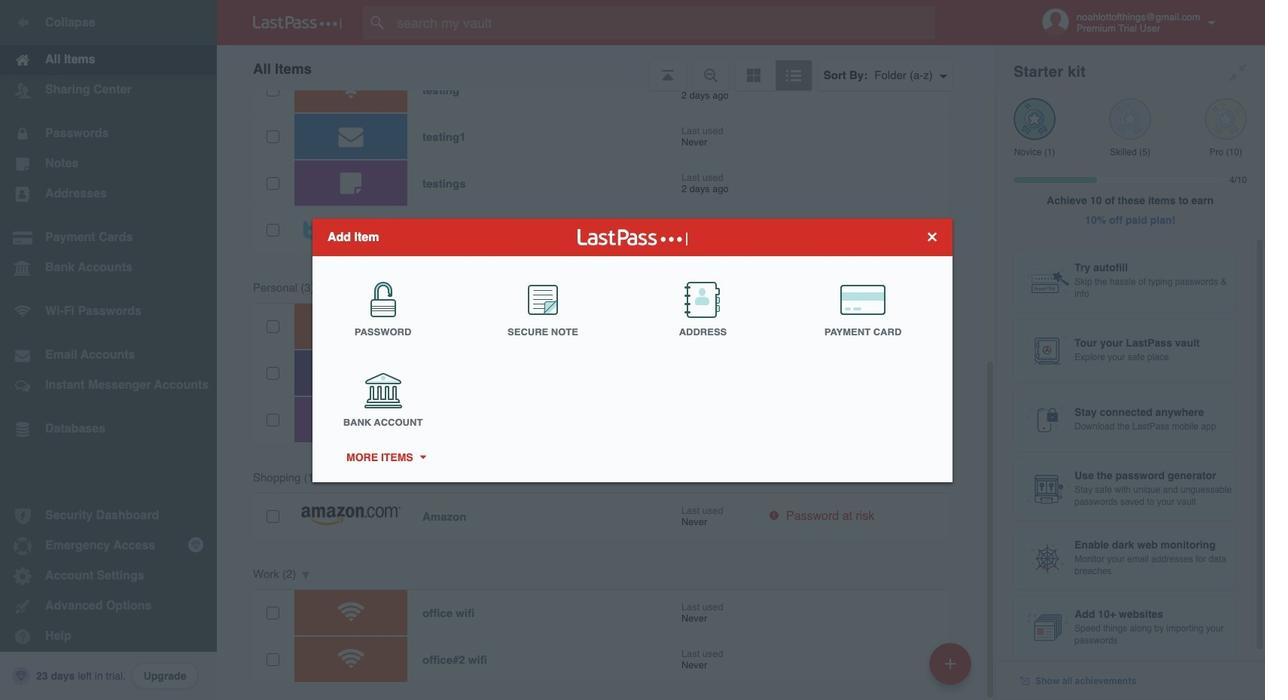 Task type: vqa. For each thing, say whether or not it's contained in the screenshot.
dialog
yes



Task type: locate. For each thing, give the bounding box(es) containing it.
search my vault text field
[[363, 6, 965, 39]]

lastpass image
[[253, 16, 342, 29]]

main navigation navigation
[[0, 0, 217, 700]]

vault options navigation
[[217, 45, 996, 90]]

dialog
[[313, 218, 953, 482]]

new item navigation
[[925, 638, 981, 700]]



Task type: describe. For each thing, give the bounding box(es) containing it.
new item image
[[946, 658, 956, 669]]

caret right image
[[418, 455, 428, 459]]

Search search field
[[363, 6, 965, 39]]



